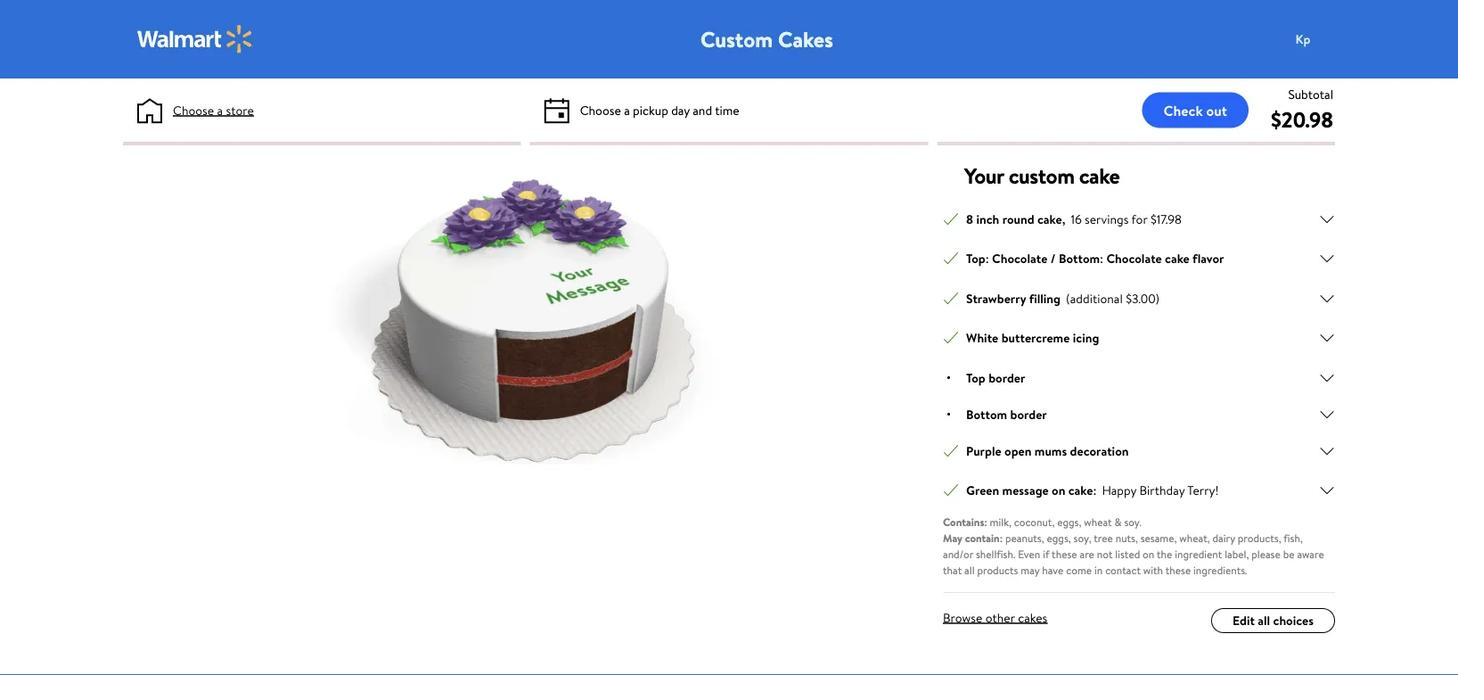 Task type: describe. For each thing, give the bounding box(es) containing it.
bottom border link
[[943, 405, 1336, 424]]

browse other cakes button
[[943, 608, 1048, 627]]

inch
[[977, 210, 1000, 227]]

kp button
[[1286, 21, 1357, 57]]

even
[[1018, 546, 1041, 561]]

selected, click to change image for purple open mums decoration
[[943, 443, 959, 459]]

time
[[715, 101, 740, 119]]

cakes
[[778, 24, 834, 54]]

birthday
[[1140, 482, 1185, 499]]

1 down arrow image from the top
[[1320, 290, 1336, 306]]

if
[[1043, 546, 1050, 561]]

subtotal $20.98
[[1271, 85, 1334, 134]]

icing
[[1073, 329, 1100, 346]]

bottom border
[[967, 405, 1048, 423]]

selected, click to change image for strawberry filling
[[943, 290, 959, 306]]

1 chocolate from the left
[[993, 250, 1048, 267]]

top
[[967, 369, 986, 386]]

down arrow image for purple open mums decoration
[[1320, 443, 1336, 459]]

filling
[[1030, 289, 1061, 307]]

a for pickup
[[624, 101, 630, 119]]

white buttercreme icing link
[[943, 329, 1336, 347]]

strawberry filling (additional $3.00)
[[967, 289, 1160, 307]]

contains: milk, coconut, eggs, wheat & soy.
[[943, 514, 1142, 529]]

wheat,
[[1180, 530, 1211, 545]]

mums
[[1035, 442, 1068, 459]]

browse
[[943, 609, 983, 626]]

cakes
[[1018, 609, 1048, 626]]

fish,
[[1284, 530, 1303, 545]]

custom
[[1009, 161, 1075, 190]]

dairy
[[1213, 530, 1236, 545]]

down arrow image for top: chocolate / bottom: chocolate cake flavor
[[1320, 251, 1336, 267]]

servings
[[1085, 210, 1129, 227]]

down arrow image for white buttercreme icing
[[1320, 330, 1336, 346]]

purple open mums decoration
[[967, 442, 1129, 459]]

coconut,
[[1015, 514, 1055, 529]]

nuts,
[[1116, 530, 1139, 545]]

down arrow image for bottom border
[[1320, 406, 1336, 422]]

day
[[672, 101, 690, 119]]

are
[[1080, 546, 1095, 561]]

open
[[1005, 442, 1032, 459]]

products,
[[1238, 530, 1282, 545]]

choose for choose a pickup day and time
[[580, 101, 621, 119]]

1 down arrow image from the top
[[1320, 211, 1336, 227]]

purple open mums decoration link
[[943, 441, 1336, 460]]

message
[[1003, 482, 1049, 499]]

8
[[967, 210, 974, 227]]

and
[[693, 101, 713, 119]]

your custom cake
[[965, 161, 1120, 190]]

check
[[1164, 100, 1203, 120]]

border for bottom border
[[1011, 405, 1048, 423]]

bottom
[[967, 405, 1008, 423]]

top: chocolate / bottom: chocolate cake flavor link
[[943, 249, 1336, 268]]

flavor
[[1193, 250, 1225, 267]]

/
[[1051, 250, 1056, 267]]

top:
[[967, 250, 990, 267]]

ingredients.
[[1194, 562, 1248, 577]]

&
[[1115, 514, 1122, 529]]

cake left 16 on the top of page
[[1038, 210, 1063, 227]]

eggs, inside peanuts, eggs, soy, tree nuts, sesame, wheat, dairy products, fish, and/or shellfish. even if these are not listed on the ingredient label, please be aware that all products may have come in contact with these ingredients.
[[1047, 530, 1072, 545]]

soy,
[[1074, 530, 1092, 545]]

no selected top border, click to change image
[[948, 376, 951, 379]]

the
[[1157, 546, 1173, 561]]

custom cakes
[[701, 24, 834, 54]]

green
[[967, 482, 1000, 499]]

milk,
[[990, 514, 1012, 529]]

a for store
[[217, 101, 223, 119]]

edit
[[1233, 612, 1255, 629]]

label,
[[1225, 546, 1250, 561]]

come
[[1067, 562, 1092, 577]]

white buttercreme icing
[[967, 329, 1100, 346]]

on inside peanuts, eggs, soy, tree nuts, sesame, wheat, dairy products, fish, and/or shellfish. even if these are not listed on the ingredient label, please be aware that all products may have come in contact with these ingredients.
[[1143, 546, 1155, 561]]

no selected bottom border, click to change image
[[948, 413, 951, 416]]

strawberry
[[967, 289, 1027, 307]]

that
[[943, 562, 962, 577]]

check out
[[1164, 100, 1228, 120]]

0 vertical spatial these
[[1052, 546, 1078, 561]]

custom
[[701, 24, 773, 54]]

contain:
[[965, 530, 1003, 545]]



Task type: vqa. For each thing, say whether or not it's contained in the screenshot.


Task type: locate. For each thing, give the bounding box(es) containing it.
1 horizontal spatial all
[[1258, 612, 1271, 629]]

0 vertical spatial selected, click to change image
[[943, 211, 959, 227]]

all right edit
[[1258, 612, 1271, 629]]

out
[[1207, 100, 1228, 120]]

border
[[989, 369, 1026, 386], [1011, 405, 1048, 423]]

browse other cakes
[[943, 609, 1048, 626]]

on right the message
[[1052, 482, 1066, 499]]

down arrow image inside purple open mums decoration link
[[1320, 443, 1336, 459]]

0 horizontal spatial chocolate
[[993, 250, 1048, 267]]

in
[[1095, 562, 1103, 577]]

2 down arrow image from the top
[[1320, 251, 1336, 267]]

down arrow image for top border
[[1320, 370, 1336, 386]]

selected, click to change image for white buttercreme icing
[[943, 330, 959, 346]]

2 vertical spatial selected, click to change image
[[943, 482, 959, 498]]

1 choose from the left
[[173, 101, 214, 119]]

pickup
[[633, 101, 669, 119]]

16
[[1071, 210, 1082, 227]]

chocolate left /
[[993, 250, 1048, 267]]

down arrow image
[[1320, 211, 1336, 227], [1320, 251, 1336, 267], [1320, 330, 1336, 346], [1320, 406, 1336, 422], [1320, 482, 1336, 498]]

2 vertical spatial selected, click to change image
[[943, 443, 959, 459]]

2 choose from the left
[[580, 101, 621, 119]]

edit all choices
[[1233, 612, 1314, 629]]

selected, click to change image for 8 inch round cake
[[943, 211, 959, 227]]

0 vertical spatial eggs,
[[1058, 514, 1082, 529]]

2 vertical spatial down arrow image
[[1320, 443, 1336, 459]]

choose
[[173, 101, 214, 119], [580, 101, 621, 119]]

1 vertical spatial selected, click to change image
[[943, 251, 959, 267]]

0 vertical spatial selected, click to change image
[[943, 290, 959, 306]]

other
[[986, 609, 1015, 626]]

soy.
[[1125, 514, 1142, 529]]

0 horizontal spatial all
[[965, 562, 975, 577]]

on left the
[[1143, 546, 1155, 561]]

cake left flavor
[[1166, 250, 1190, 267]]

eggs, up if
[[1047, 530, 1072, 545]]

1 vertical spatial on
[[1143, 546, 1155, 561]]

1 vertical spatial selected, click to change image
[[943, 330, 959, 346]]

for
[[1132, 210, 1148, 227]]

1 vertical spatial these
[[1166, 562, 1191, 577]]

1 vertical spatial all
[[1258, 612, 1271, 629]]

down arrow image inside white buttercreme icing link
[[1320, 330, 1336, 346]]

all inside peanuts, eggs, soy, tree nuts, sesame, wheat, dairy products, fish, and/or shellfish. even if these are not listed on the ingredient label, please be aware that all products may have come in contact with these ingredients.
[[965, 562, 975, 577]]

choose left pickup
[[580, 101, 621, 119]]

0 vertical spatial down arrow image
[[1320, 290, 1336, 306]]

$3.00)
[[1126, 289, 1160, 307]]

border right top
[[989, 369, 1026, 386]]

selected, click to change image for top: chocolate / bottom: chocolate cake flavor
[[943, 251, 959, 267]]

selected, click to change image inside purple open mums decoration link
[[943, 443, 959, 459]]

green message on cake happy birthday terry!
[[967, 482, 1220, 499]]

cake up "wheat"
[[1069, 482, 1094, 499]]

have
[[1043, 562, 1064, 577]]

back to walmart.com image
[[137, 25, 253, 54]]

choose for choose a store
[[173, 101, 214, 119]]

2 selected, click to change image from the top
[[943, 330, 959, 346]]

down arrow image
[[1320, 290, 1336, 306], [1320, 370, 1336, 386], [1320, 443, 1336, 459]]

products
[[978, 562, 1019, 577]]

(additional
[[1066, 289, 1123, 307]]

border for top border
[[989, 369, 1026, 386]]

1 horizontal spatial choose
[[580, 101, 621, 119]]

happy
[[1102, 482, 1137, 499]]

please
[[1252, 546, 1281, 561]]

selected, click to change image for green message on cake
[[943, 482, 959, 498]]

buttercreme
[[1002, 329, 1070, 346]]

and/or
[[943, 546, 974, 561]]

2 chocolate from the left
[[1107, 250, 1163, 267]]

selected, click to change image left purple
[[943, 443, 959, 459]]

your
[[965, 161, 1004, 190]]

these down the
[[1166, 562, 1191, 577]]

$17.98
[[1151, 210, 1182, 227]]

0 vertical spatial on
[[1052, 482, 1066, 499]]

choose a pickup day and time
[[580, 101, 740, 119]]

choose left store on the left top of the page
[[173, 101, 214, 119]]

cake
[[1080, 161, 1120, 190], [1038, 210, 1063, 227], [1166, 250, 1190, 267], [1069, 482, 1094, 499]]

8 inch round cake 16 servings for $17.98
[[967, 210, 1182, 227]]

1 horizontal spatial on
[[1143, 546, 1155, 561]]

0 horizontal spatial these
[[1052, 546, 1078, 561]]

1 horizontal spatial chocolate
[[1107, 250, 1163, 267]]

$20.98
[[1271, 104, 1334, 134]]

1 selected, click to change image from the top
[[943, 290, 959, 306]]

selected, click to change image left white
[[943, 330, 959, 346]]

decoration
[[1071, 442, 1129, 459]]

1 vertical spatial eggs,
[[1047, 530, 1072, 545]]

eggs,
[[1058, 514, 1082, 529], [1047, 530, 1072, 545]]

selected, click to change image left 8
[[943, 211, 959, 227]]

top: chocolate / bottom: chocolate cake flavor
[[967, 250, 1225, 267]]

these right if
[[1052, 546, 1078, 561]]

3 down arrow image from the top
[[1320, 443, 1336, 459]]

aware
[[1298, 546, 1325, 561]]

with
[[1144, 562, 1164, 577]]

selected, click to change image left green
[[943, 482, 959, 498]]

be
[[1284, 546, 1295, 561]]

a left store on the left top of the page
[[217, 101, 223, 119]]

round
[[1003, 210, 1035, 227]]

1 selected, click to change image from the top
[[943, 211, 959, 227]]

3 selected, click to change image from the top
[[943, 443, 959, 459]]

3 selected, click to change image from the top
[[943, 482, 959, 498]]

5 down arrow image from the top
[[1320, 482, 1336, 498]]

wheat
[[1085, 514, 1113, 529]]

chocolate down for
[[1107, 250, 1163, 267]]

contact
[[1106, 562, 1141, 577]]

tree
[[1094, 530, 1114, 545]]

3 down arrow image from the top
[[1320, 330, 1336, 346]]

0 horizontal spatial on
[[1052, 482, 1066, 499]]

1 horizontal spatial a
[[624, 101, 630, 119]]

bottom:
[[1059, 250, 1104, 267]]

0 vertical spatial border
[[989, 369, 1026, 386]]

selected, click to change image left strawberry on the top right of page
[[943, 290, 959, 306]]

subtotal
[[1289, 85, 1334, 103]]

1 a from the left
[[217, 101, 223, 119]]

shellfish.
[[976, 546, 1016, 561]]

0 horizontal spatial a
[[217, 101, 223, 119]]

store
[[226, 101, 254, 119]]

check out button
[[1143, 92, 1249, 128]]

2 selected, click to change image from the top
[[943, 251, 959, 267]]

kp
[[1296, 30, 1311, 48]]

chocolate
[[993, 250, 1048, 267], [1107, 250, 1163, 267]]

edit all choices link
[[1212, 608, 1336, 633]]

may
[[1021, 562, 1040, 577]]

2 down arrow image from the top
[[1320, 370, 1336, 386]]

eggs, up soy,
[[1058, 514, 1082, 529]]

choose a store link
[[173, 101, 254, 119]]

1 vertical spatial down arrow image
[[1320, 370, 1336, 386]]

a left pickup
[[624, 101, 630, 119]]

peanuts, eggs, soy, tree nuts, sesame, wheat, dairy products, fish, and/or shellfish. even if these are not listed on the ingredient label, please be aware that all products may have come in contact with these ingredients.
[[943, 530, 1325, 577]]

choose a store
[[173, 101, 254, 119]]

selected, click to change image
[[943, 211, 959, 227], [943, 251, 959, 267], [943, 443, 959, 459]]

may
[[943, 530, 963, 545]]

all right the that
[[965, 562, 975, 577]]

4 down arrow image from the top
[[1320, 406, 1336, 422]]

down arrow image inside bottom border link
[[1320, 406, 1336, 422]]

not
[[1097, 546, 1113, 561]]

these
[[1052, 546, 1078, 561], [1166, 562, 1191, 577]]

listed
[[1116, 546, 1141, 561]]

1 vertical spatial border
[[1011, 405, 1048, 423]]

border up open on the bottom
[[1011, 405, 1048, 423]]

contains:
[[943, 514, 988, 529]]

1 horizontal spatial these
[[1166, 562, 1191, 577]]

may contain:
[[943, 530, 1006, 545]]

selected, click to change image inside top: chocolate / bottom: chocolate cake flavor link
[[943, 251, 959, 267]]

ingredient
[[1175, 546, 1223, 561]]

sesame,
[[1141, 530, 1177, 545]]

cake up servings
[[1080, 161, 1120, 190]]

terry!
[[1188, 482, 1220, 499]]

top border link
[[943, 368, 1336, 387]]

0 vertical spatial all
[[965, 562, 975, 577]]

2 a from the left
[[624, 101, 630, 119]]

selected, click to change image left the top:
[[943, 251, 959, 267]]

selected, click to change image
[[943, 290, 959, 306], [943, 330, 959, 346], [943, 482, 959, 498]]

0 horizontal spatial choose
[[173, 101, 214, 119]]

selected, click to change image inside white buttercreme icing link
[[943, 330, 959, 346]]



